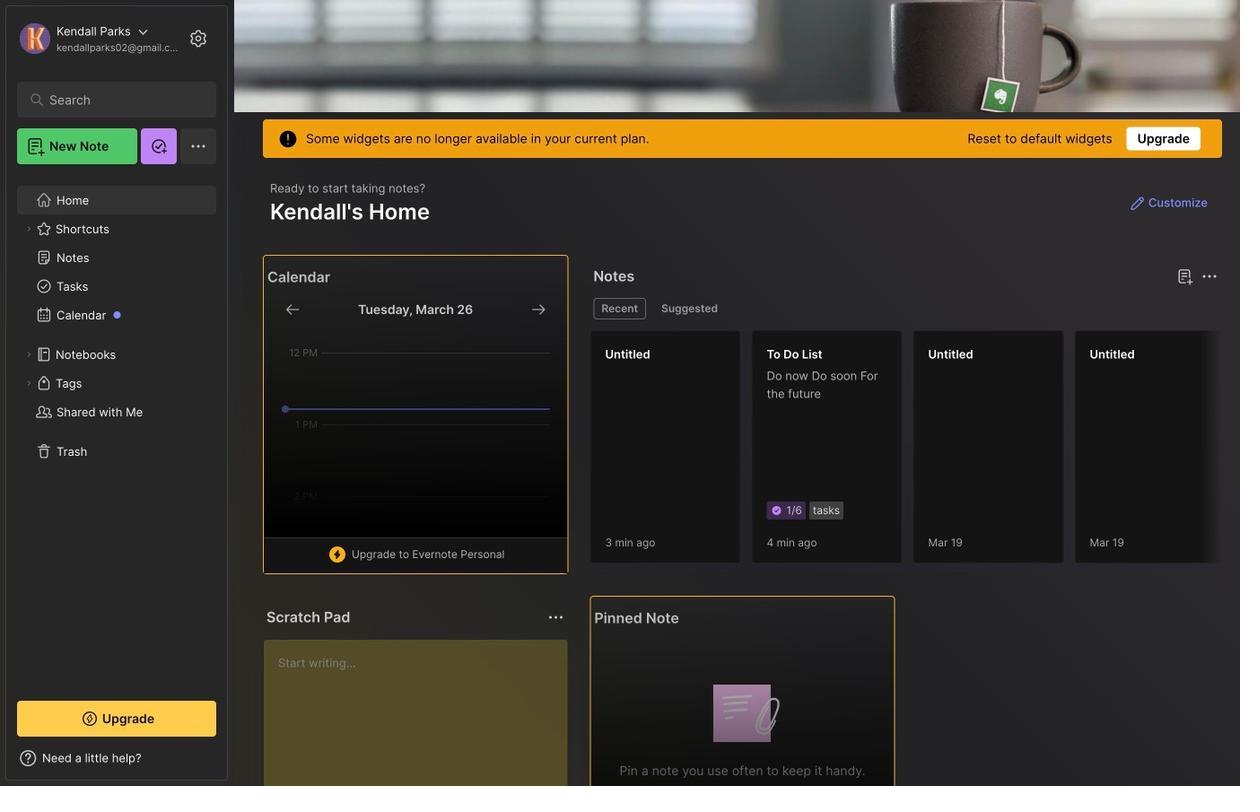 Task type: describe. For each thing, give the bounding box(es) containing it.
2 tab from the left
[[654, 298, 726, 320]]

tree inside main 'element'
[[6, 175, 227, 685]]

Start writing… text field
[[278, 640, 567, 787]]

click to collapse image
[[227, 753, 240, 775]]

main element
[[0, 0, 233, 787]]

WHAT'S NEW field
[[6, 744, 227, 773]]

1 tab from the left
[[594, 298, 647, 320]]

Search text field
[[49, 92, 193, 109]]



Task type: locate. For each thing, give the bounding box(es) containing it.
none search field inside main 'element'
[[49, 89, 193, 110]]

Account field
[[17, 21, 183, 57]]

None search field
[[49, 89, 193, 110]]

More actions field
[[544, 605, 569, 630]]

more actions image
[[545, 607, 567, 629]]

expand notebooks image
[[23, 349, 34, 360]]

expand tags image
[[23, 378, 34, 389]]

1 horizontal spatial tab
[[654, 298, 726, 320]]

settings image
[[188, 28, 209, 49]]

tab list
[[594, 298, 1216, 320]]

tree
[[6, 175, 227, 685]]

tab
[[594, 298, 647, 320], [654, 298, 726, 320]]

0 horizontal spatial tab
[[594, 298, 647, 320]]

row group
[[590, 330, 1241, 575]]



Task type: vqa. For each thing, say whether or not it's contained in the screenshot.
OPTION GROUP on the top of page
no



